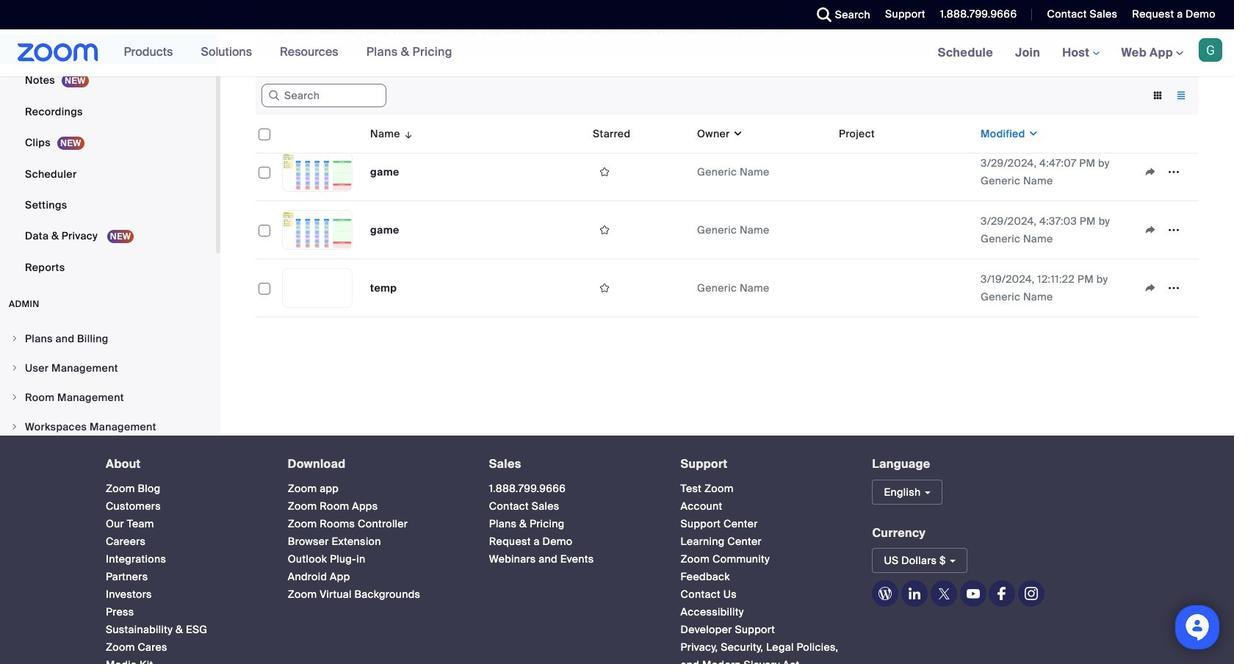 Task type: describe. For each thing, give the bounding box(es) containing it.
game element for "thumbnail of game" related to 2nd cell from the bottom
[[370, 223, 399, 237]]

4 heading from the left
[[681, 458, 846, 471]]

list mode, selected image
[[1170, 89, 1193, 102]]

share image for more options for game icon corresponding to 2nd cell from the bottom
[[1139, 223, 1162, 237]]

side navigation navigation
[[0, 0, 220, 530]]

share image for 'more options for temp' icon
[[1139, 281, 1162, 295]]

product information navigation
[[113, 29, 463, 76]]

3 menu item from the top
[[0, 383, 216, 411]]

3 heading from the left
[[489, 458, 654, 471]]

down image
[[1025, 126, 1039, 141]]

4 menu item from the top
[[0, 413, 216, 441]]

down image
[[730, 126, 743, 141]]

1 menu item from the top
[[0, 325, 216, 353]]

1 cell from the top
[[833, 143, 975, 201]]

temp element
[[370, 281, 397, 295]]

2 right image from the top
[[10, 393, 19, 402]]

2 menu item from the top
[[0, 354, 216, 382]]

right image
[[10, 334, 19, 343]]

2 heading from the left
[[288, 458, 463, 471]]

profile picture image
[[1199, 38, 1222, 62]]

game element for "thumbnail of game" related to third cell from the bottom
[[370, 165, 399, 179]]

grid mode, not selected image
[[1146, 89, 1170, 102]]

1 right image from the top
[[10, 364, 19, 372]]



Task type: vqa. For each thing, say whether or not it's contained in the screenshot.
4th heading
yes



Task type: locate. For each thing, give the bounding box(es) containing it.
1 share image from the top
[[1139, 165, 1162, 179]]

personal menu menu
[[0, 0, 216, 284]]

game element
[[370, 165, 399, 179], [370, 223, 399, 237]]

1 more options for game image from the top
[[1162, 165, 1186, 179]]

0 vertical spatial game element
[[370, 165, 399, 179]]

share image
[[1139, 165, 1162, 179], [1139, 223, 1162, 237], [1139, 281, 1162, 295]]

1 vertical spatial thumbnail of game image
[[283, 211, 352, 249]]

0 vertical spatial thumbnail of game image
[[283, 153, 352, 191]]

meetings navigation
[[927, 29, 1234, 77]]

arrow down image
[[400, 125, 414, 143]]

2 vertical spatial share image
[[1139, 281, 1162, 295]]

more options for game image
[[1162, 165, 1186, 179], [1162, 223, 1186, 237]]

thumbnail of game image for third cell from the bottom
[[283, 153, 352, 191]]

0 vertical spatial more options for game image
[[1162, 165, 1186, 179]]

2 cell from the top
[[833, 201, 975, 259]]

3 share image from the top
[[1139, 281, 1162, 295]]

more options for temp image
[[1162, 281, 1186, 295]]

more options for game image for 2nd cell from the bottom
[[1162, 223, 1186, 237]]

0 vertical spatial share image
[[1139, 165, 1162, 179]]

0 vertical spatial right image
[[10, 364, 19, 372]]

banner
[[0, 29, 1234, 77]]

more options for game image for third cell from the bottom
[[1162, 165, 1186, 179]]

menu item
[[0, 325, 216, 353], [0, 354, 216, 382], [0, 383, 216, 411], [0, 413, 216, 441]]

2 thumbnail of game image from the top
[[283, 211, 352, 249]]

heading
[[106, 458, 261, 471], [288, 458, 463, 471], [489, 458, 654, 471], [681, 458, 846, 471]]

thumbnail of temp image
[[283, 269, 352, 307]]

1 vertical spatial right image
[[10, 393, 19, 402]]

zoom logo image
[[18, 43, 98, 62]]

2 game element from the top
[[370, 223, 399, 237]]

1 vertical spatial game element
[[370, 223, 399, 237]]

share image for more options for game icon associated with third cell from the bottom
[[1139, 165, 1162, 179]]

2 more options for game image from the top
[[1162, 223, 1186, 237]]

cell
[[833, 143, 975, 201], [833, 201, 975, 259], [833, 259, 975, 317]]

application
[[256, 104, 1199, 317], [593, 161, 685, 183], [1139, 161, 1193, 183], [593, 219, 685, 241], [1139, 219, 1193, 241], [593, 277, 685, 299], [1139, 277, 1193, 299]]

3 cell from the top
[[833, 259, 975, 317]]

right image
[[10, 364, 19, 372], [10, 393, 19, 402], [10, 422, 19, 431]]

admin menu menu
[[0, 325, 216, 530]]

Search text field
[[262, 84, 386, 107]]

2 share image from the top
[[1139, 223, 1162, 237]]

1 heading from the left
[[106, 458, 261, 471]]

3 right image from the top
[[10, 422, 19, 431]]

1 vertical spatial more options for game image
[[1162, 223, 1186, 237]]

thumbnail of game image
[[283, 153, 352, 191], [283, 211, 352, 249]]

1 vertical spatial share image
[[1139, 223, 1162, 237]]

2 vertical spatial right image
[[10, 422, 19, 431]]

1 thumbnail of game image from the top
[[283, 153, 352, 191]]

1 game element from the top
[[370, 165, 399, 179]]

thumbnail of game image for 2nd cell from the bottom
[[283, 211, 352, 249]]



